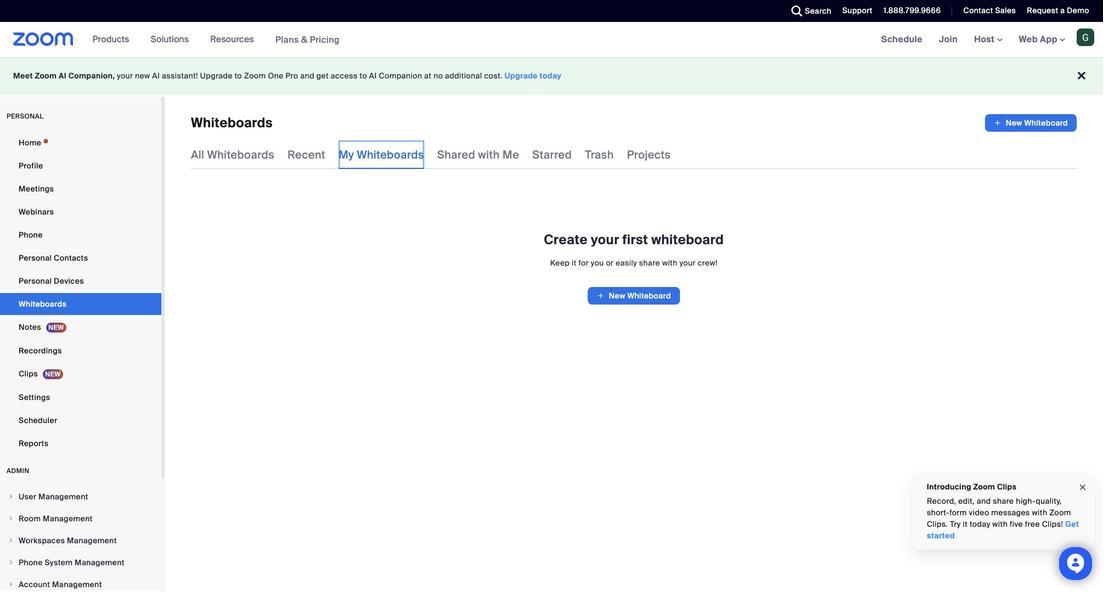 Task type: locate. For each thing, give the bounding box(es) containing it.
admin
[[7, 467, 30, 476]]

today inside record, edit, and share high-quality, short-form video messages with zoom clips. try it today with five free clips!
[[970, 519, 991, 529]]

new whiteboard right add icon
[[1006, 118, 1069, 128]]

1 vertical spatial new
[[609, 291, 626, 301]]

0 vertical spatial new whiteboard button
[[986, 114, 1077, 132]]

share up the messages
[[994, 496, 1015, 506]]

ai right new
[[152, 71, 160, 81]]

banner
[[0, 22, 1104, 58]]

1 horizontal spatial and
[[977, 496, 991, 506]]

started
[[927, 531, 955, 541]]

0 vertical spatial clips
[[19, 369, 38, 379]]

whiteboards
[[191, 114, 273, 131], [207, 148, 275, 162], [357, 148, 424, 162], [19, 299, 67, 309]]

2 personal from the top
[[19, 276, 52, 286]]

new right add icon
[[1006, 118, 1023, 128]]

1 personal from the top
[[19, 253, 52, 263]]

zoom left the one
[[244, 71, 266, 81]]

no
[[434, 71, 443, 81]]

join link
[[931, 22, 967, 57]]

phone inside phone 'link'
[[19, 230, 43, 240]]

right image inside user management menu item
[[8, 494, 14, 500]]

whiteboards down the personal devices
[[19, 299, 67, 309]]

workspaces
[[19, 536, 65, 546]]

ai left companion
[[369, 71, 377, 81]]

it right try
[[963, 519, 968, 529]]

0 horizontal spatial clips
[[19, 369, 38, 379]]

whiteboard right add icon
[[1025, 118, 1069, 128]]

2 right image from the top
[[8, 516, 14, 522]]

room
[[19, 514, 41, 524]]

phone inside phone system management menu item
[[19, 558, 43, 568]]

with down the messages
[[993, 519, 1008, 529]]

1 horizontal spatial new
[[1006, 118, 1023, 128]]

right image left user at bottom left
[[8, 494, 14, 500]]

your
[[117, 71, 133, 81], [591, 231, 620, 248], [680, 258, 696, 268]]

1 horizontal spatial new whiteboard button
[[986, 114, 1077, 132]]

0 horizontal spatial new whiteboard button
[[588, 287, 680, 305]]

1 phone from the top
[[19, 230, 43, 240]]

contact sales link
[[956, 0, 1019, 22], [964, 5, 1017, 15]]

at
[[424, 71, 432, 81]]

0 horizontal spatial it
[[572, 258, 577, 268]]

0 horizontal spatial whiteboard
[[628, 291, 671, 301]]

1 right image from the top
[[8, 494, 14, 500]]

0 horizontal spatial today
[[540, 71, 562, 81]]

zoom right "meet"
[[35, 71, 57, 81]]

phone for phone system management
[[19, 558, 43, 568]]

crew!
[[698, 258, 718, 268]]

ai
[[59, 71, 66, 81], [152, 71, 160, 81], [369, 71, 377, 81]]

share right easily
[[639, 258, 661, 268]]

0 horizontal spatial to
[[235, 71, 242, 81]]

ai left companion,
[[59, 71, 66, 81]]

whiteboard
[[652, 231, 724, 248]]

0 vertical spatial new whiteboard
[[1006, 118, 1069, 128]]

right image inside "workspaces management" menu item
[[8, 538, 14, 544]]

a
[[1061, 5, 1066, 15]]

your up or
[[591, 231, 620, 248]]

2 upgrade from the left
[[505, 71, 538, 81]]

4 right image from the top
[[8, 582, 14, 588]]

demo
[[1068, 5, 1090, 15]]

right image inside room management menu item
[[8, 516, 14, 522]]

pricing
[[310, 34, 340, 45]]

0 horizontal spatial upgrade
[[200, 71, 233, 81]]

personal devices link
[[0, 270, 161, 292]]

1 vertical spatial and
[[977, 496, 991, 506]]

phone down "webinars"
[[19, 230, 43, 240]]

1 horizontal spatial today
[[970, 519, 991, 529]]

1 horizontal spatial new whiteboard
[[1006, 118, 1069, 128]]

right image inside account management menu item
[[8, 582, 14, 588]]

home
[[19, 138, 41, 148]]

companion,
[[68, 71, 115, 81]]

1 vertical spatial it
[[963, 519, 968, 529]]

get started
[[927, 519, 1080, 541]]

1 horizontal spatial it
[[963, 519, 968, 529]]

your left new
[[117, 71, 133, 81]]

whiteboards inside the personal menu menu
[[19, 299, 67, 309]]

right image left room
[[8, 516, 14, 522]]

clips inside the personal menu menu
[[19, 369, 38, 379]]

1 horizontal spatial to
[[360, 71, 367, 81]]

with left me
[[478, 148, 500, 162]]

zoom
[[35, 71, 57, 81], [244, 71, 266, 81], [974, 482, 996, 492], [1050, 508, 1072, 518]]

personal up the personal devices
[[19, 253, 52, 263]]

notes
[[19, 322, 41, 332]]

clips link
[[0, 363, 161, 385]]

0 vertical spatial today
[[540, 71, 562, 81]]

personal
[[7, 112, 44, 121]]

and up video
[[977, 496, 991, 506]]

search button
[[783, 0, 835, 22]]

and
[[300, 71, 315, 81], [977, 496, 991, 506]]

system
[[45, 558, 73, 568]]

0 vertical spatial and
[[300, 71, 315, 81]]

recordings link
[[0, 340, 161, 362]]

upgrade right cost.
[[505, 71, 538, 81]]

new for add icon
[[1006, 118, 1023, 128]]

2 horizontal spatial ai
[[369, 71, 377, 81]]

personal down personal contacts
[[19, 276, 52, 286]]

1 vertical spatial new whiteboard
[[609, 291, 671, 301]]

1 upgrade from the left
[[200, 71, 233, 81]]

management up phone system management menu item
[[67, 536, 117, 546]]

0 horizontal spatial and
[[300, 71, 315, 81]]

2 vertical spatial your
[[680, 258, 696, 268]]

keep it for you or easily share with your crew!
[[550, 258, 718, 268]]

right image for user management
[[8, 494, 14, 500]]

product information navigation
[[84, 22, 348, 58]]

meetings navigation
[[873, 22, 1104, 58]]

clips up settings
[[19, 369, 38, 379]]

1 vertical spatial whiteboard
[[628, 291, 671, 301]]

1 horizontal spatial your
[[591, 231, 620, 248]]

0 horizontal spatial new
[[609, 291, 626, 301]]

1 horizontal spatial whiteboard
[[1025, 118, 1069, 128]]

banner containing products
[[0, 22, 1104, 58]]

management up room management
[[38, 492, 88, 502]]

0 horizontal spatial your
[[117, 71, 133, 81]]

management inside room management menu item
[[43, 514, 93, 524]]

one
[[268, 71, 284, 81]]

0 vertical spatial phone
[[19, 230, 43, 240]]

0 vertical spatial your
[[117, 71, 133, 81]]

all whiteboards
[[191, 148, 275, 162]]

clips up high-
[[998, 482, 1017, 492]]

app
[[1041, 33, 1058, 45]]

1 to from the left
[[235, 71, 242, 81]]

new whiteboard inside whiteboards application
[[1006, 118, 1069, 128]]

request a demo link
[[1019, 0, 1104, 22], [1028, 5, 1090, 15]]

it left for
[[572, 258, 577, 268]]

1 vertical spatial your
[[591, 231, 620, 248]]

2 phone from the top
[[19, 558, 43, 568]]

right image for account management
[[8, 582, 14, 588]]

1 horizontal spatial share
[[994, 496, 1015, 506]]

and left get
[[300, 71, 315, 81]]

personal devices
[[19, 276, 84, 286]]

whiteboards application
[[191, 114, 1077, 132]]

management inside "workspaces management" menu item
[[67, 536, 117, 546]]

phone right right image
[[19, 558, 43, 568]]

it inside record, edit, and share high-quality, short-form video messages with zoom clips. try it today with five free clips!
[[963, 519, 968, 529]]

search
[[805, 6, 832, 16]]

reports
[[19, 439, 49, 449]]

3 right image from the top
[[8, 538, 14, 544]]

personal for personal devices
[[19, 276, 52, 286]]

plans & pricing link
[[275, 34, 340, 45], [275, 34, 340, 45]]

1 horizontal spatial ai
[[152, 71, 160, 81]]

new whiteboard
[[1006, 118, 1069, 128], [609, 291, 671, 301]]

whiteboard for topmost new whiteboard button
[[1025, 118, 1069, 128]]

your left crew!
[[680, 258, 696, 268]]

0 vertical spatial whiteboard
[[1025, 118, 1069, 128]]

management down phone system management menu item
[[52, 580, 102, 590]]

account management
[[19, 580, 102, 590]]

0 vertical spatial personal
[[19, 253, 52, 263]]

high-
[[1017, 496, 1036, 506]]

zoom up clips!
[[1050, 508, 1072, 518]]

zoom logo image
[[13, 32, 73, 46]]

whiteboard down keep it for you or easily share with your crew! at top
[[628, 291, 671, 301]]

management for room management
[[43, 514, 93, 524]]

new inside whiteboards application
[[1006, 118, 1023, 128]]

short-
[[927, 508, 950, 518]]

1 horizontal spatial upgrade
[[505, 71, 538, 81]]

solutions
[[151, 33, 189, 45]]

upgrade down product information navigation
[[200, 71, 233, 81]]

new right add image
[[609, 291, 626, 301]]

1 vertical spatial today
[[970, 519, 991, 529]]

add image
[[597, 290, 605, 301]]

management inside account management menu item
[[52, 580, 102, 590]]

whiteboards right all
[[207, 148, 275, 162]]

personal contacts
[[19, 253, 88, 263]]

right image
[[8, 494, 14, 500], [8, 516, 14, 522], [8, 538, 14, 544], [8, 582, 14, 588]]

it
[[572, 258, 577, 268], [963, 519, 968, 529]]

web
[[1019, 33, 1038, 45]]

projects
[[627, 148, 671, 162]]

to right access
[[360, 71, 367, 81]]

1 vertical spatial personal
[[19, 276, 52, 286]]

admin menu menu
[[0, 487, 161, 591]]

or
[[606, 258, 614, 268]]

close image
[[1079, 481, 1088, 494]]

new whiteboard down keep it for you or easily share with your crew! at top
[[609, 291, 671, 301]]

0 horizontal spatial new whiteboard
[[609, 291, 671, 301]]

products button
[[93, 22, 134, 57]]

room management
[[19, 514, 93, 524]]

meet zoom ai companion, footer
[[0, 57, 1104, 95]]

0 vertical spatial new
[[1006, 118, 1023, 128]]

resources
[[210, 33, 254, 45]]

web app
[[1019, 33, 1058, 45]]

right image up right image
[[8, 538, 14, 544]]

management up account management menu item
[[75, 558, 125, 568]]

1 vertical spatial phone
[[19, 558, 43, 568]]

right image down right image
[[8, 582, 14, 588]]

new for add image
[[609, 291, 626, 301]]

whiteboards up all whiteboards
[[191, 114, 273, 131]]

whiteboards inside application
[[191, 114, 273, 131]]

0 horizontal spatial share
[[639, 258, 661, 268]]

whiteboard
[[1025, 118, 1069, 128], [628, 291, 671, 301]]

0 horizontal spatial ai
[[59, 71, 66, 81]]

profile picture image
[[1077, 29, 1095, 46]]

to down resources dropdown button
[[235, 71, 242, 81]]

messages
[[992, 508, 1031, 518]]

management inside phone system management menu item
[[75, 558, 125, 568]]

whiteboard inside whiteboards application
[[1025, 118, 1069, 128]]

scheduler link
[[0, 410, 161, 432]]

clips!
[[1043, 519, 1064, 529]]

management up workspaces management on the left bottom
[[43, 514, 93, 524]]

1 vertical spatial clips
[[998, 482, 1017, 492]]

room management menu item
[[0, 508, 161, 529]]

web app button
[[1019, 33, 1066, 45]]

introducing
[[927, 482, 972, 492]]

zoom inside record, edit, and share high-quality, short-form video messages with zoom clips. try it today with five free clips!
[[1050, 508, 1072, 518]]

1 vertical spatial share
[[994, 496, 1015, 506]]

upgrade
[[200, 71, 233, 81], [505, 71, 538, 81]]

create your first whiteboard
[[544, 231, 724, 248]]

notes link
[[0, 316, 161, 339]]

management inside user management menu item
[[38, 492, 88, 502]]

to
[[235, 71, 242, 81], [360, 71, 367, 81]]

personal for personal contacts
[[19, 253, 52, 263]]



Task type: vqa. For each thing, say whether or not it's contained in the screenshot.
Personal related to Personal Contacts
yes



Task type: describe. For each thing, give the bounding box(es) containing it.
0 vertical spatial share
[[639, 258, 661, 268]]

solutions button
[[151, 22, 194, 57]]

starred
[[533, 148, 572, 162]]

right image for room management
[[8, 516, 14, 522]]

zoom up edit,
[[974, 482, 996, 492]]

for
[[579, 258, 589, 268]]

profile
[[19, 161, 43, 171]]

host
[[975, 33, 997, 45]]

support
[[843, 5, 873, 15]]

new
[[135, 71, 150, 81]]

get
[[317, 71, 329, 81]]

account management menu item
[[0, 574, 161, 591]]

user
[[19, 492, 36, 502]]

edit,
[[959, 496, 975, 506]]

record,
[[927, 496, 957, 506]]

upgrade today link
[[505, 71, 562, 81]]

record, edit, and share high-quality, short-form video messages with zoom clips. try it today with five free clips!
[[927, 496, 1072, 529]]

video
[[969, 508, 990, 518]]

my whiteboards
[[339, 148, 424, 162]]

try
[[951, 519, 961, 529]]

meetings link
[[0, 178, 161, 200]]

request a demo
[[1028, 5, 1090, 15]]

shared with me
[[437, 148, 519, 162]]

you
[[591, 258, 604, 268]]

account
[[19, 580, 50, 590]]

2 to from the left
[[360, 71, 367, 81]]

workspaces management menu item
[[0, 530, 161, 551]]

user management menu item
[[0, 487, 161, 507]]

contacts
[[54, 253, 88, 263]]

management for workspaces management
[[67, 536, 117, 546]]

phone for phone
[[19, 230, 43, 240]]

0 vertical spatial it
[[572, 258, 577, 268]]

products
[[93, 33, 129, 45]]

2 ai from the left
[[152, 71, 160, 81]]

with up free
[[1033, 508, 1048, 518]]

webinars
[[19, 207, 54, 217]]

form
[[950, 508, 967, 518]]

companion
[[379, 71, 422, 81]]

introducing zoom clips
[[927, 482, 1017, 492]]

get started link
[[927, 519, 1080, 541]]

user management
[[19, 492, 88, 502]]

me
[[503, 148, 519, 162]]

contact
[[964, 5, 994, 15]]

recent
[[288, 148, 326, 162]]

new whiteboard for add image
[[609, 291, 671, 301]]

whiteboards right my
[[357, 148, 424, 162]]

get
[[1066, 519, 1080, 529]]

share inside record, edit, and share high-quality, short-form video messages with zoom clips. try it today with five free clips!
[[994, 496, 1015, 506]]

new whiteboard for add icon
[[1006, 118, 1069, 128]]

contact sales
[[964, 5, 1017, 15]]

meetings
[[19, 184, 54, 194]]

shared
[[437, 148, 476, 162]]

1 horizontal spatial clips
[[998, 482, 1017, 492]]

and inside meet zoom ai companion, footer
[[300, 71, 315, 81]]

meet zoom ai companion, your new ai assistant! upgrade to zoom one pro and get access to ai companion at no additional cost. upgrade today
[[13, 71, 562, 81]]

resources button
[[210, 22, 259, 57]]

phone system management menu item
[[0, 552, 161, 573]]

reports link
[[0, 433, 161, 455]]

schedule link
[[873, 22, 931, 57]]

phone link
[[0, 224, 161, 246]]

personal menu menu
[[0, 132, 161, 456]]

pro
[[286, 71, 298, 81]]

3 ai from the left
[[369, 71, 377, 81]]

meet
[[13, 71, 33, 81]]

sales
[[996, 5, 1017, 15]]

home link
[[0, 132, 161, 154]]

host button
[[975, 33, 1003, 45]]

settings
[[19, 393, 50, 403]]

all
[[191, 148, 204, 162]]

free
[[1026, 519, 1041, 529]]

keep
[[550, 258, 570, 268]]

cost.
[[484, 71, 503, 81]]

schedule
[[882, 33, 923, 45]]

2 horizontal spatial your
[[680, 258, 696, 268]]

with down whiteboard
[[663, 258, 678, 268]]

join
[[940, 33, 958, 45]]

1 vertical spatial new whiteboard button
[[588, 287, 680, 305]]

right image for workspaces management
[[8, 538, 14, 544]]

settings link
[[0, 387, 161, 409]]

easily
[[616, 258, 637, 268]]

quality,
[[1036, 496, 1062, 506]]

1 ai from the left
[[59, 71, 66, 81]]

my
[[339, 148, 354, 162]]

tabs of all whiteboard page tab list
[[191, 141, 671, 169]]

whiteboard for bottom new whiteboard button
[[628, 291, 671, 301]]

devices
[[54, 276, 84, 286]]

today inside meet zoom ai companion, footer
[[540, 71, 562, 81]]

plans
[[275, 34, 299, 45]]

&
[[301, 34, 308, 45]]

scheduler
[[19, 416, 57, 426]]

five
[[1010, 519, 1024, 529]]

1.888.799.9666
[[884, 5, 941, 15]]

management for account management
[[52, 580, 102, 590]]

with inside tabs of all whiteboard page tab list
[[478, 148, 500, 162]]

trash
[[585, 148, 614, 162]]

clips.
[[927, 519, 949, 529]]

create
[[544, 231, 588, 248]]

workspaces management
[[19, 536, 117, 546]]

right image
[[8, 560, 14, 566]]

management for user management
[[38, 492, 88, 502]]

phone system management
[[19, 558, 125, 568]]

add image
[[994, 118, 1002, 128]]

plans & pricing
[[275, 34, 340, 45]]

and inside record, edit, and share high-quality, short-form video messages with zoom clips. try it today with five free clips!
[[977, 496, 991, 506]]

your inside meet zoom ai companion, footer
[[117, 71, 133, 81]]

assistant!
[[162, 71, 198, 81]]



